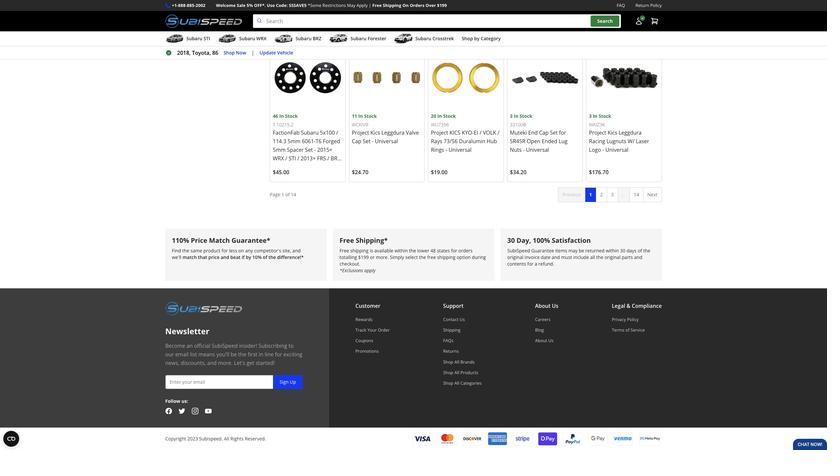 Task type: vqa. For each thing, say whether or not it's contained in the screenshot.


Task type: describe. For each thing, give the bounding box(es) containing it.
brz inside 46 in stock 1.10215.2 factionfab subaru 5x100 / 114.3 5mm 6061-t6 forged 5mm spacer set - 2015+ wrx / sti / 2013+ frs / brz / 86 / 2014+ forester
[[331, 155, 340, 162]]

set inside 11 in stock wckivb project kics leggdura valve cap set - universal
[[363, 138, 371, 145]]

kics
[[450, 129, 460, 136]]

promotions
[[355, 348, 379, 354]]

more. inside become an official subispeed insider! subscribing to our email list means you'll be the first in line for exciting news, discounts, and more. let's get started!
[[218, 359, 233, 367]]

insider!
[[239, 342, 257, 350]]

46
[[273, 113, 278, 119]]

shop all categories link
[[443, 380, 482, 386]]

project for project kics leggdura valve cap set - universal
[[352, 129, 369, 136]]

search
[[597, 18, 613, 24]]

$231.52 link
[[507, 0, 583, 37]]

14 inside button
[[634, 192, 639, 198]]

copyright
[[165, 436, 186, 442]]

stock for project kics leggdura racing lugnuts w/ laser logo - universal
[[599, 113, 611, 119]]

3 in stock 33100b muteki end cap set for sr45r open ended lug nuts - universal
[[510, 113, 568, 154]]

promotions link
[[355, 348, 390, 354]]

now
[[236, 49, 246, 56]]

$140.80
[[273, 23, 292, 30]]

and inside become an official subispeed insider! subscribing to our email list means you'll be the first in line for exciting news, discounts, and more. let's get started!
[[207, 359, 217, 367]]

all for products
[[454, 370, 459, 376]]

$24.70
[[352, 169, 368, 176]]

11 in stock wckivb project kics leggdura valve cap set - universal
[[352, 113, 419, 145]]

shop for shop all categories
[[443, 380, 453, 386]]

refund.
[[538, 261, 554, 267]]

2 original from the left
[[605, 254, 621, 260]]

update vehicle button
[[260, 49, 293, 57]]

t6
[[316, 138, 322, 145]]

more. inside free shipping* free shipping is available within the lower 48 states for orders totalling $199 or more. simply select the free shipping option during checkout. *exclusions apply
[[376, 254, 389, 260]]

category
[[481, 35, 501, 42]]

of inside 30 day, 100% satisfaction subispeed guarantee items may be returned within 30 days of the original invoice date and must include all the original parts and contents for a refund.
[[638, 247, 642, 254]]

categories
[[460, 380, 482, 386]]

2 about us from the top
[[535, 338, 554, 344]]

track
[[355, 327, 366, 333]]

page 1 of 14
[[270, 192, 296, 198]]

in for project kics leggdura valve cap set - universal
[[358, 113, 363, 119]]

orders
[[458, 247, 473, 254]]

wu7356
[[431, 121, 449, 128]]

*some restrictions may apply | free shipping on orders over $199
[[308, 2, 447, 8]]

20 in stock wu7356 project kics kyo-ei / volk / rays 73/56 duralumin hub rings - universal
[[431, 113, 500, 154]]

1 vertical spatial by
[[246, 254, 251, 260]]

totalling
[[340, 254, 357, 260]]

support
[[443, 302, 464, 310]]

project for project kics kyo-ei / volk / rays 73/56 duralumin hub rings - universal
[[431, 129, 448, 136]]

terms of service
[[612, 327, 645, 333]]

$638.33
[[589, 23, 609, 30]]

5%
[[247, 2, 253, 8]]

stripe image
[[513, 432, 532, 446]]

1 inside 1 button
[[589, 192, 592, 198]]

and inside find the same product for less on any competitor's site, and we'll
[[292, 247, 301, 254]]

shop for shop all products
[[443, 370, 453, 376]]

stock for factionfab subaru 5x100 / 114.3 5mm 6061-t6 forged 5mm spacer set - 2015+ wrx / sti / 2013+ frs / brz / 86 / 2014+ forester
[[285, 113, 298, 119]]

shop all brands
[[443, 359, 475, 365]]

googlepay image
[[588, 432, 608, 446]]

0 vertical spatial 86
[[212, 49, 218, 57]]

$930.94 link
[[428, 0, 504, 37]]

brz inside subaru brz dropdown button
[[313, 35, 321, 42]]

code:
[[276, 2, 288, 8]]

1 vertical spatial free
[[340, 236, 354, 245]]

for inside 30 day, 100% satisfaction subispeed guarantee items may be returned within 30 days of the original invoice date and must include all the original parts and contents for a refund.
[[527, 261, 534, 267]]

end
[[528, 129, 538, 136]]

shop all products
[[443, 370, 478, 376]]

$19.00
[[431, 169, 448, 176]]

order
[[378, 327, 390, 333]]

project kics leggdura racing lugnuts w/ laser logo - universal image
[[589, 43, 659, 113]]

3 in stock wkiz3k project kics leggdura racing lugnuts w/ laser logo - universal
[[589, 113, 649, 154]]

subispeed inside become an official subispeed insider! subscribing to our email list means you'll be the first in line for exciting news, discounts, and more. let's get started!
[[212, 342, 238, 350]]

sti inside 46 in stock 1.10215.2 factionfab subaru 5x100 / 114.3 5mm 6061-t6 forged 5mm spacer set - 2015+ wrx / sti / 2013+ frs / brz / 86 / 2014+ forester
[[289, 155, 296, 162]]

amex image
[[488, 432, 507, 446]]

free shipping* free shipping is available within the lower 48 states for orders totalling $199 or more. simply select the free shipping option during checkout. *exclusions apply
[[340, 236, 486, 274]]

subaru for subaru wrx
[[239, 35, 255, 42]]

1 vertical spatial shipping
[[437, 254, 456, 260]]

rights
[[230, 436, 244, 442]]

simply
[[390, 254, 404, 260]]

of right page
[[285, 192, 290, 198]]

up
[[290, 379, 296, 385]]

must
[[561, 254, 572, 260]]

0 horizontal spatial shipping
[[350, 247, 369, 254]]

lug
[[559, 138, 568, 145]]

legal
[[612, 302, 625, 310]]

crosstrek
[[433, 35, 454, 42]]

*some
[[308, 2, 321, 8]]

cap inside '3 in stock 33100b muteki end cap set for sr45r open ended lug nuts - universal'
[[539, 129, 549, 136]]

&
[[627, 302, 631, 310]]

shoppay image
[[538, 432, 558, 446]]

subaru for subaru crosstrek
[[415, 35, 431, 42]]

available
[[374, 247, 393, 254]]

33100b
[[510, 121, 526, 128]]

open
[[527, 138, 540, 145]]

wckivb
[[352, 121, 368, 128]]

110% price match guarantee*
[[172, 236, 270, 245]]

open widget image
[[3, 431, 19, 447]]

$638.33 link
[[586, 0, 662, 37]]

and down days
[[634, 254, 642, 260]]

that
[[198, 254, 207, 260]]

satisfaction
[[552, 236, 591, 245]]

rays
[[431, 138, 442, 145]]

use
[[267, 2, 275, 8]]

subaru forester button
[[329, 33, 386, 46]]

3 for muteki end cap set for sr45r open ended lug nuts - universal
[[510, 113, 513, 119]]

2 vertical spatial free
[[340, 247, 349, 254]]

and left "beat"
[[221, 254, 229, 260]]

stock for project kics kyo-ei / volk / rays 73/56 duralumin hub rings - universal
[[443, 113, 456, 119]]

and down items
[[552, 254, 560, 260]]

shop for shop now
[[224, 49, 235, 56]]

- inside 46 in stock 1.10215.2 factionfab subaru 5x100 / 114.3 5mm 6061-t6 forged 5mm spacer set - 2015+ wrx / sti / 2013+ frs / brz / 86 / 2014+ forester
[[314, 146, 316, 154]]

all for brands
[[454, 359, 459, 365]]

1 horizontal spatial shipping
[[443, 327, 461, 333]]

may
[[568, 247, 578, 254]]

11
[[352, 113, 357, 119]]

a subaru sti thumbnail image image
[[165, 34, 184, 44]]

previous button
[[558, 188, 585, 202]]

all
[[590, 254, 595, 260]]

the down lower
[[419, 254, 426, 260]]

wrx inside 46 in stock 1.10215.2 factionfab subaru 5x100 / 114.3 5mm 6061-t6 forged 5mm spacer set - 2015+ wrx / sti / 2013+ frs / brz / 86 / 2014+ forester
[[273, 155, 284, 162]]

for inside become an official subispeed insider! subscribing to our email list means you'll be the first in line for exciting news, discounts, and more. let's get started!
[[275, 351, 282, 358]]

stock for muteki end cap set for sr45r open ended lug nuts - universal
[[520, 113, 532, 119]]

set inside 46 in stock 1.10215.2 factionfab subaru 5x100 / 114.3 5mm 6061-t6 forged 5mm spacer set - 2015+ wrx / sti / 2013+ frs / brz / 86 / 2014+ forester
[[305, 146, 313, 154]]

1 1 from the left
[[282, 192, 284, 198]]

if
[[242, 254, 245, 260]]

$549.00
[[352, 23, 371, 30]]

2 about from the top
[[535, 338, 547, 344]]

to
[[289, 342, 294, 350]]

first
[[248, 351, 257, 358]]

for inside '3 in stock 33100b muteki end cap set for sr45r open ended lug nuts - universal'
[[559, 129, 566, 136]]

86 inside 46 in stock 1.10215.2 factionfab subaru 5x100 / 114.3 5mm 6061-t6 forged 5mm spacer set - 2015+ wrx / sti / 2013+ frs / brz / 86 / 2014+ forester
[[276, 164, 282, 171]]

kics for cap
[[370, 129, 380, 136]]

guarantee
[[531, 247, 554, 254]]

discounts,
[[181, 359, 206, 367]]

14 button
[[630, 188, 643, 202]]

page
[[270, 192, 280, 198]]

project for project kics leggdura racing lugnuts w/ laser logo - universal
[[589, 129, 606, 136]]

on
[[238, 247, 244, 254]]

forester inside dropdown button
[[368, 35, 386, 42]]

0 vertical spatial |
[[369, 2, 371, 8]]

youtube logo image
[[205, 408, 211, 415]]

$930.94
[[431, 23, 451, 30]]

0 vertical spatial $199
[[437, 2, 447, 8]]

of down competitor's
[[263, 254, 267, 260]]

coupons link
[[355, 338, 390, 344]]

all left rights
[[224, 436, 229, 442]]

within inside 30 day, 100% satisfaction subispeed guarantee items may be returned within 30 days of the original invoice date and must include all the original parts and contents for a refund.
[[606, 247, 619, 254]]

by inside shop by category dropdown button
[[474, 35, 480, 42]]

careers link
[[535, 316, 558, 322]]

be inside 30 day, 100% satisfaction subispeed guarantee items may be returned within 30 days of the original invoice date and must include all the original parts and contents for a refund.
[[579, 247, 584, 254]]

0 horizontal spatial 30
[[507, 236, 515, 245]]

1 horizontal spatial 30
[[620, 247, 625, 254]]

contact
[[443, 316, 459, 322]]

search button
[[591, 16, 620, 27]]

ellipses image
[[618, 188, 630, 202]]

shop by category
[[462, 35, 501, 42]]

rings
[[431, 146, 444, 154]]

- inside 3 in stock wkiz3k project kics leggdura racing lugnuts w/ laser logo - universal
[[602, 146, 604, 154]]

beat
[[230, 254, 240, 260]]

muteki
[[510, 129, 527, 136]]

of right terms
[[626, 327, 630, 333]]

blog
[[535, 327, 544, 333]]

search input field
[[253, 14, 621, 28]]



Task type: locate. For each thing, give the bounding box(es) containing it.
5mm
[[288, 138, 300, 145], [273, 146, 286, 154]]

0 horizontal spatial 3
[[510, 113, 513, 119]]

universal inside 20 in stock wu7356 project kics kyo-ei / volk / rays 73/56 duralumin hub rings - universal
[[449, 146, 472, 154]]

0 horizontal spatial subispeed
[[212, 342, 238, 350]]

0 horizontal spatial within
[[395, 247, 408, 254]]

shipping left is
[[350, 247, 369, 254]]

restrictions
[[323, 2, 346, 8]]

1 horizontal spatial forester
[[368, 35, 386, 42]]

us up shipping link
[[460, 316, 465, 322]]

stock up 1.10215.2
[[285, 113, 298, 119]]

$199 right over
[[437, 2, 447, 8]]

project down wkiz3k
[[589, 129, 606, 136]]

discover image
[[462, 432, 482, 446]]

in for project kics leggdura racing lugnuts w/ laser logo - universal
[[593, 113, 597, 119]]

1 horizontal spatial 3
[[589, 113, 592, 119]]

subaru inside the subaru wrx dropdown button
[[239, 35, 255, 42]]

2 button
[[596, 188, 607, 202]]

0 horizontal spatial original
[[507, 254, 523, 260]]

project kics kyo-ei / volk / rays 73/56 duralumin hub rings - universal image
[[431, 43, 501, 113]]

1 vertical spatial cap
[[352, 138, 361, 145]]

the inside find the same product for less on any competitor's site, and we'll
[[182, 247, 189, 254]]

3 for project kics leggdura racing lugnuts w/ laser logo - universal
[[589, 113, 592, 119]]

policy right return
[[650, 2, 662, 8]]

- inside '3 in stock 33100b muteki end cap set for sr45r open ended lug nuts - universal'
[[523, 146, 525, 154]]

by right if
[[246, 254, 251, 260]]

1 horizontal spatial original
[[605, 254, 621, 260]]

2018,
[[177, 49, 191, 57]]

subispeed logo image
[[165, 14, 242, 28], [165, 302, 242, 316]]

faq link
[[617, 2, 625, 9]]

subaru inside subaru forester dropdown button
[[350, 35, 366, 42]]

$199 inside free shipping* free shipping is available within the lower 48 states for orders totalling $199 or more. simply select the free shipping option during checkout. *exclusions apply
[[358, 254, 369, 260]]

us up careers link
[[552, 302, 558, 310]]

shop all brands link
[[443, 359, 482, 365]]

factionfab
[[273, 129, 300, 136]]

0 vertical spatial us
[[552, 302, 558, 310]]

for inside find the same product for less on any competitor's site, and we'll
[[222, 247, 228, 254]]

more.
[[376, 254, 389, 260], [218, 359, 233, 367]]

returns
[[443, 348, 459, 354]]

0 horizontal spatial brz
[[313, 35, 321, 42]]

set inside '3 in stock 33100b muteki end cap set for sr45r open ended lug nuts - universal'
[[550, 129, 558, 136]]

0 vertical spatial wrx
[[256, 35, 267, 42]]

1 horizontal spatial $199
[[437, 2, 447, 8]]

0 horizontal spatial 1
[[282, 192, 284, 198]]

$199 left or
[[358, 254, 369, 260]]

2002
[[196, 2, 205, 8]]

muteki end cap set for sr45r open ended lug nuts - universal image
[[510, 43, 580, 113]]

$231.52
[[510, 23, 530, 30]]

3 inside 3 in stock wkiz3k project kics leggdura racing lugnuts w/ laser logo - universal
[[589, 113, 592, 119]]

1 vertical spatial policy
[[627, 316, 639, 322]]

Enter your email text field
[[165, 375, 303, 389]]

contents
[[507, 261, 526, 267]]

2 in from the left
[[358, 113, 363, 119]]

0 horizontal spatial |
[[251, 49, 254, 57]]

885-
[[187, 2, 196, 8]]

1 horizontal spatial within
[[606, 247, 619, 254]]

project inside 11 in stock wckivb project kics leggdura valve cap set - universal
[[352, 129, 369, 136]]

0 vertical spatial brz
[[313, 35, 321, 42]]

project inside 20 in stock wu7356 project kics kyo-ei / volk / rays 73/56 duralumin hub rings - universal
[[431, 129, 448, 136]]

4 in from the left
[[514, 113, 518, 119]]

1 vertical spatial about
[[535, 338, 547, 344]]

more. down you'll at the bottom of the page
[[218, 359, 233, 367]]

wrx inside dropdown button
[[256, 35, 267, 42]]

shop left now
[[224, 49, 235, 56]]

stock
[[285, 113, 298, 119], [364, 113, 377, 119], [443, 113, 456, 119], [520, 113, 532, 119], [599, 113, 611, 119]]

email
[[175, 351, 189, 358]]

1 vertical spatial |
[[251, 49, 254, 57]]

forester inside 46 in stock 1.10215.2 factionfab subaru 5x100 / 114.3 5mm 6061-t6 forged 5mm spacer set - 2015+ wrx / sti / 2013+ frs / brz / 86 / 2014+ forester
[[303, 164, 324, 171]]

1 leggdura from the left
[[381, 129, 405, 136]]

2
[[600, 192, 603, 198]]

brz left a subaru forester thumbnail image
[[313, 35, 321, 42]]

3 in from the left
[[437, 113, 442, 119]]

our
[[165, 351, 174, 358]]

0 vertical spatial about
[[535, 302, 551, 310]]

products
[[460, 370, 478, 376]]

0 vertical spatial be
[[579, 247, 584, 254]]

cap inside 11 in stock wckivb project kics leggdura valve cap set - universal
[[352, 138, 361, 145]]

2 vertical spatial us
[[548, 338, 554, 344]]

0 horizontal spatial more.
[[218, 359, 233, 367]]

subaru inside subaru crosstrek dropdown button
[[415, 35, 431, 42]]

all for categories
[[454, 380, 459, 386]]

previous
[[562, 192, 581, 198]]

all left brands
[[454, 359, 459, 365]]

0 horizontal spatial wrx
[[256, 35, 267, 42]]

all down shop all brands
[[454, 370, 459, 376]]

1 vertical spatial subispeed
[[212, 342, 238, 350]]

shipping link
[[443, 327, 482, 333]]

0 vertical spatial 5mm
[[288, 138, 300, 145]]

2 1 from the left
[[589, 192, 592, 198]]

a subaru crosstrek thumbnail image image
[[394, 34, 413, 44]]

1 original from the left
[[507, 254, 523, 260]]

0 horizontal spatial $199
[[358, 254, 369, 260]]

forester down the $549.00 at left top
[[368, 35, 386, 42]]

0 horizontal spatial set
[[305, 146, 313, 154]]

1 vertical spatial set
[[363, 138, 371, 145]]

subispeed up you'll at the bottom of the page
[[212, 342, 238, 350]]

subaru for subaru forester
[[350, 35, 366, 42]]

within inside free shipping* free shipping is available within the lower 48 states for orders totalling $199 or more. simply select the free shipping option during checkout. *exclusions apply
[[395, 247, 408, 254]]

3 inside button
[[611, 192, 614, 198]]

2 project from the left
[[431, 129, 448, 136]]

leggdura left valve
[[381, 129, 405, 136]]

original left parts
[[605, 254, 621, 260]]

leggdura up w/
[[619, 129, 642, 136]]

track your order
[[355, 327, 390, 333]]

1 horizontal spatial 14
[[634, 192, 639, 198]]

let's
[[234, 359, 245, 367]]

0 vertical spatial forester
[[368, 35, 386, 42]]

in for factionfab subaru 5x100 / 114.3 5mm 6061-t6 forged 5mm spacer set - 2015+ wrx / sti / 2013+ frs / brz / 86 / 2014+ forester
[[279, 113, 284, 119]]

be up include
[[579, 247, 584, 254]]

0 horizontal spatial by
[[246, 254, 251, 260]]

1 vertical spatial $199
[[358, 254, 369, 260]]

project kics leggdura valve cap set - universal image
[[352, 43, 422, 113]]

3 project from the left
[[589, 129, 606, 136]]

subispeed logo image up newsletter
[[165, 302, 242, 316]]

checkout.
[[340, 261, 360, 267]]

cap up ended
[[539, 129, 549, 136]]

the up select on the bottom of page
[[409, 247, 416, 254]]

original up contents
[[507, 254, 523, 260]]

us for about us link
[[548, 338, 554, 344]]

0 vertical spatial policy
[[650, 2, 662, 8]]

return
[[636, 2, 649, 8]]

toyota,
[[192, 49, 211, 57]]

1 about us from the top
[[535, 302, 558, 310]]

spacer
[[287, 146, 304, 154]]

visa image
[[412, 432, 432, 446]]

by left category
[[474, 35, 480, 42]]

stock inside '3 in stock 33100b muteki end cap set for sr45r open ended lug nuts - universal'
[[520, 113, 532, 119]]

0 vertical spatial cap
[[539, 129, 549, 136]]

factionfab subaru 5x100 / 114.3 5mm 6061-t6 forged 5mm spacer set - 2015+ wrx / sti / 2013+ frs / brz / 86 / 2014+ forester image
[[273, 43, 343, 113]]

lugnuts
[[607, 138, 626, 145]]

or
[[370, 254, 375, 260]]

$45.00
[[273, 169, 289, 176]]

in inside '3 in stock 33100b muteki end cap set for sr45r open ended lug nuts - universal'
[[514, 113, 518, 119]]

lower
[[417, 247, 429, 254]]

1 vertical spatial be
[[231, 351, 237, 358]]

1 horizontal spatial set
[[363, 138, 371, 145]]

in inside 46 in stock 1.10215.2 factionfab subaru 5x100 / 114.3 5mm 6061-t6 forged 5mm spacer set - 2015+ wrx / sti / 2013+ frs / brz / 86 / 2014+ forester
[[279, 113, 284, 119]]

project down wu7356
[[431, 129, 448, 136]]

1 vertical spatial subispeed logo image
[[165, 302, 242, 316]]

in up 33100b at the right
[[514, 113, 518, 119]]

cap down wckivb
[[352, 138, 361, 145]]

us
[[552, 302, 558, 310], [460, 316, 465, 322], [548, 338, 554, 344]]

1
[[282, 192, 284, 198], [589, 192, 592, 198]]

1 horizontal spatial sti
[[289, 155, 296, 162]]

30 day, 100% satisfaction subispeed guarantee items may be returned within 30 days of the original invoice date and must include all the original parts and contents for a refund.
[[507, 236, 650, 267]]

apply
[[364, 267, 376, 274]]

compliance
[[632, 302, 662, 310]]

0 horizontal spatial leggdura
[[381, 129, 405, 136]]

1 horizontal spatial wrx
[[273, 155, 284, 162]]

0 horizontal spatial project
[[352, 129, 369, 136]]

about us up careers link
[[535, 302, 558, 310]]

5 stock from the left
[[599, 113, 611, 119]]

3 up wkiz3k
[[589, 113, 592, 119]]

in inside 11 in stock wckivb project kics leggdura valve cap set - universal
[[358, 113, 363, 119]]

the inside become an official subispeed insider! subscribing to our email list means you'll be the first in line for exciting news, discounts, and more. let's get started!
[[238, 351, 246, 358]]

stock inside 20 in stock wu7356 project kics kyo-ei / volk / rays 73/56 duralumin hub rings - universal
[[443, 113, 456, 119]]

subaru for subaru sti
[[186, 35, 202, 42]]

official
[[194, 342, 210, 350]]

stock up wckivb
[[364, 113, 377, 119]]

1 horizontal spatial |
[[369, 2, 371, 8]]

subaru left the crosstrek
[[415, 35, 431, 42]]

subispeed down day,
[[507, 247, 530, 254]]

select
[[405, 254, 418, 260]]

parts
[[622, 254, 633, 260]]

instagram logo image
[[192, 408, 198, 415]]

leggdura for -
[[381, 129, 405, 136]]

in for project kics kyo-ei / volk / rays 73/56 duralumin hub rings - universal
[[437, 113, 442, 119]]

volk
[[483, 129, 496, 136]]

sti inside dropdown button
[[204, 35, 210, 42]]

1 vertical spatial 5mm
[[273, 146, 286, 154]]

3 up 33100b at the right
[[510, 113, 513, 119]]

1 horizontal spatial project
[[431, 129, 448, 136]]

universal inside 11 in stock wckivb project kics leggdura valve cap set - universal
[[375, 138, 398, 145]]

shop down 'shop all products'
[[443, 380, 453, 386]]

0 vertical spatial more.
[[376, 254, 389, 260]]

subscribing
[[259, 342, 287, 350]]

1 project from the left
[[352, 129, 369, 136]]

3 stock from the left
[[443, 113, 456, 119]]

86 left 2014+
[[276, 164, 282, 171]]

forester down 2013+
[[303, 164, 324, 171]]

0 vertical spatial set
[[550, 129, 558, 136]]

2 horizontal spatial set
[[550, 129, 558, 136]]

shop now
[[224, 49, 246, 56]]

universal inside '3 in stock 33100b muteki end cap set for sr45r open ended lug nuts - universal'
[[526, 146, 549, 154]]

and down means
[[207, 359, 217, 367]]

within up simply
[[395, 247, 408, 254]]

100%
[[533, 236, 550, 245]]

about down blog
[[535, 338, 547, 344]]

1 14 from the left
[[291, 192, 296, 198]]

86 right toyota,
[[212, 49, 218, 57]]

| right now
[[251, 49, 254, 57]]

for right states
[[451, 247, 457, 254]]

5x100
[[320, 129, 335, 136]]

us for the contact us link
[[460, 316, 465, 322]]

5 in from the left
[[593, 113, 597, 119]]

subaru inside subaru brz dropdown button
[[296, 35, 312, 42]]

1 vertical spatial wrx
[[273, 155, 284, 162]]

laser
[[636, 138, 649, 145]]

policy
[[650, 2, 662, 8], [627, 316, 639, 322]]

facebook logo image
[[165, 408, 172, 415]]

0 vertical spatial shipping
[[350, 247, 369, 254]]

twitter logo image
[[178, 408, 185, 415]]

leggdura for laser
[[619, 129, 642, 136]]

privacy policy
[[612, 316, 639, 322]]

policy for return policy
[[650, 2, 662, 8]]

button image
[[635, 17, 643, 25]]

shipping left on
[[383, 2, 401, 8]]

2 kics from the left
[[608, 129, 617, 136]]

stock for project kics leggdura valve cap set - universal
[[364, 113, 377, 119]]

1 horizontal spatial 1
[[589, 192, 592, 198]]

2 14 from the left
[[634, 192, 639, 198]]

0 horizontal spatial 86
[[212, 49, 218, 57]]

1 vertical spatial more.
[[218, 359, 233, 367]]

0 vertical spatial subispeed
[[507, 247, 530, 254]]

in right 11
[[358, 113, 363, 119]]

mastercard image
[[437, 432, 457, 446]]

newsletter
[[165, 326, 209, 337]]

shop for shop by category
[[462, 35, 473, 42]]

in for muteki end cap set for sr45r open ended lug nuts - universal
[[514, 113, 518, 119]]

price
[[208, 254, 220, 260]]

0 vertical spatial subispeed logo image
[[165, 14, 242, 28]]

5mm up spacer
[[288, 138, 300, 145]]

0 horizontal spatial cap
[[352, 138, 361, 145]]

shop down returns
[[443, 359, 453, 365]]

exciting
[[283, 351, 302, 358]]

subaru right a subaru brz thumbnail image
[[296, 35, 312, 42]]

0 vertical spatial about us
[[535, 302, 558, 310]]

1 horizontal spatial be
[[579, 247, 584, 254]]

0 vertical spatial shipping
[[383, 2, 401, 8]]

1 horizontal spatial shipping
[[437, 254, 456, 260]]

1 vertical spatial about us
[[535, 338, 554, 344]]

1 horizontal spatial policy
[[650, 2, 662, 8]]

1 vertical spatial sti
[[289, 155, 296, 162]]

2 subispeed logo image from the top
[[165, 302, 242, 316]]

1 vertical spatial shipping
[[443, 327, 461, 333]]

wrx
[[256, 35, 267, 42], [273, 155, 284, 162]]

subaru up now
[[239, 35, 255, 42]]

for right line
[[275, 351, 282, 358]]

match
[[209, 236, 230, 245]]

stock inside 11 in stock wckivb project kics leggdura valve cap set - universal
[[364, 113, 377, 119]]

faqs
[[443, 338, 453, 344]]

all down 'shop all products'
[[454, 380, 459, 386]]

stock up wu7356
[[443, 113, 456, 119]]

leggdura inside 3 in stock wkiz3k project kics leggdura racing lugnuts w/ laser logo - universal
[[619, 129, 642, 136]]

sign up button
[[273, 375, 303, 389]]

3 inside '3 in stock 33100b muteki end cap set for sr45r open ended lug nuts - universal'
[[510, 113, 513, 119]]

duralumin
[[459, 138, 485, 145]]

set up ended
[[550, 129, 558, 136]]

kics inside 11 in stock wckivb project kics leggdura valve cap set - universal
[[370, 129, 380, 136]]

shop
[[462, 35, 473, 42], [224, 49, 235, 56], [443, 359, 453, 365], [443, 370, 453, 376], [443, 380, 453, 386]]

stock inside 3 in stock wkiz3k project kics leggdura racing lugnuts w/ laser logo - universal
[[599, 113, 611, 119]]

a subaru brz thumbnail image image
[[274, 34, 293, 44]]

- inside 11 in stock wckivb project kics leggdura valve cap set - universal
[[372, 138, 374, 145]]

shipping down states
[[437, 254, 456, 260]]

for left less
[[222, 247, 228, 254]]

shop for shop all brands
[[443, 359, 453, 365]]

about up careers
[[535, 302, 551, 310]]

for
[[559, 129, 566, 136], [222, 247, 228, 254], [451, 247, 457, 254], [527, 261, 534, 267], [275, 351, 282, 358]]

1 horizontal spatial kics
[[608, 129, 617, 136]]

0 horizontal spatial be
[[231, 351, 237, 358]]

metapay image
[[640, 437, 660, 441]]

1 about from the top
[[535, 302, 551, 310]]

faq
[[617, 2, 625, 8]]

$549.00 link
[[349, 0, 425, 37]]

coupons
[[355, 338, 373, 344]]

project down wckivb
[[352, 129, 369, 136]]

in right "46"
[[279, 113, 284, 119]]

invoice
[[525, 254, 540, 260]]

1 vertical spatial 30
[[620, 247, 625, 254]]

1 horizontal spatial leggdura
[[619, 129, 642, 136]]

subaru for subaru brz
[[296, 35, 312, 42]]

2 stock from the left
[[364, 113, 377, 119]]

0 vertical spatial sti
[[204, 35, 210, 42]]

stock up wkiz3k
[[599, 113, 611, 119]]

1 horizontal spatial 5mm
[[288, 138, 300, 145]]

over
[[426, 2, 436, 8]]

subaru up 2018, toyota, 86
[[186, 35, 202, 42]]

the right days
[[643, 247, 650, 254]]

1 vertical spatial 86
[[276, 164, 282, 171]]

2 within from the left
[[606, 247, 619, 254]]

2 horizontal spatial 3
[[611, 192, 614, 198]]

in right '20'
[[437, 113, 442, 119]]

in inside 3 in stock wkiz3k project kics leggdura racing lugnuts w/ laser logo - universal
[[593, 113, 597, 119]]

1 vertical spatial us
[[460, 316, 465, 322]]

subaru inside subaru sti dropdown button
[[186, 35, 202, 42]]

within right returned
[[606, 247, 619, 254]]

subispeed logo image down 2002
[[165, 14, 242, 28]]

set down '6061-'
[[305, 146, 313, 154]]

| right apply
[[369, 2, 371, 8]]

0 vertical spatial free
[[372, 2, 382, 8]]

a subaru wrx thumbnail image image
[[218, 34, 237, 44]]

kics inside 3 in stock wkiz3k project kics leggdura racing lugnuts w/ laser logo - universal
[[608, 129, 617, 136]]

subaru inside 46 in stock 1.10215.2 factionfab subaru 5x100 / 114.3 5mm 6061-t6 forged 5mm spacer set - 2015+ wrx / sti / 2013+ frs / brz / 86 / 2014+ forester
[[301, 129, 319, 136]]

1 subispeed logo image from the top
[[165, 14, 242, 28]]

shipping down contact
[[443, 327, 461, 333]]

shop left category
[[462, 35, 473, 42]]

about us down the blog link
[[535, 338, 554, 344]]

the right "all"
[[596, 254, 603, 260]]

sale
[[237, 2, 246, 8]]

1 within from the left
[[395, 247, 408, 254]]

shipping
[[350, 247, 369, 254], [437, 254, 456, 260]]

in inside 20 in stock wu7356 project kics kyo-ei / volk / rays 73/56 duralumin hub rings - universal
[[437, 113, 442, 119]]

1 stock from the left
[[285, 113, 298, 119]]

be inside become an official subispeed insider! subscribing to our email list means you'll be the first in line for exciting news, discounts, and more. let's get started!
[[231, 351, 237, 358]]

by
[[474, 35, 480, 42], [246, 254, 251, 260]]

1 horizontal spatial cap
[[539, 129, 549, 136]]

2015+
[[317, 146, 332, 154]]

option
[[457, 254, 471, 260]]

reserved.
[[245, 436, 266, 442]]

0 horizontal spatial policy
[[627, 316, 639, 322]]

sti up 2014+
[[289, 155, 296, 162]]

0 horizontal spatial shipping
[[383, 2, 401, 8]]

about us
[[535, 302, 558, 310], [535, 338, 554, 344]]

...
[[622, 192, 626, 198]]

subispeed inside 30 day, 100% satisfaction subispeed guarantee items may be returned within 30 days of the original invoice date and must include all the original parts and contents for a refund.
[[507, 247, 530, 254]]

3 right the 2
[[611, 192, 614, 198]]

2 horizontal spatial project
[[589, 129, 606, 136]]

items
[[555, 247, 567, 254]]

subaru down the $549.00 at left top
[[350, 35, 366, 42]]

policy for privacy policy
[[627, 316, 639, 322]]

subaru up '6061-'
[[301, 129, 319, 136]]

0 vertical spatial by
[[474, 35, 480, 42]]

the down competitor's
[[269, 254, 276, 260]]

kics for lugnuts
[[608, 129, 617, 136]]

$199
[[437, 2, 447, 8], [358, 254, 369, 260]]

a subaru forester thumbnail image image
[[329, 34, 348, 44]]

0 horizontal spatial 5mm
[[273, 146, 286, 154]]

wrx up update
[[256, 35, 267, 42]]

means
[[198, 351, 215, 358]]

1 vertical spatial forester
[[303, 164, 324, 171]]

logo
[[589, 146, 601, 154]]

the up match on the left bottom of the page
[[182, 247, 189, 254]]

1 horizontal spatial 86
[[276, 164, 282, 171]]

$34.20
[[510, 169, 527, 176]]

2 leggdura from the left
[[619, 129, 642, 136]]

4 stock from the left
[[520, 113, 532, 119]]

shop inside dropdown button
[[462, 35, 473, 42]]

universal inside 3 in stock wkiz3k project kics leggdura racing lugnuts w/ laser logo - universal
[[605, 146, 628, 154]]

30 left day,
[[507, 236, 515, 245]]

1 kics from the left
[[370, 129, 380, 136]]

for up lug
[[559, 129, 566, 136]]

0 horizontal spatial sti
[[204, 35, 210, 42]]

888-
[[178, 2, 187, 8]]

sti up toyota,
[[204, 35, 210, 42]]

stock up 33100b at the right
[[520, 113, 532, 119]]

wrx up $45.00
[[273, 155, 284, 162]]

stock inside 46 in stock 1.10215.2 factionfab subaru 5x100 / 114.3 5mm 6061-t6 forged 5mm spacer set - 2015+ wrx / sti / 2013+ frs / brz / 86 / 2014+ forester
[[285, 113, 298, 119]]

2 vertical spatial set
[[305, 146, 313, 154]]

3
[[510, 113, 513, 119], [589, 113, 592, 119], [611, 192, 614, 198]]

1 horizontal spatial by
[[474, 35, 480, 42]]

paypal image
[[563, 432, 583, 446]]

1 right page
[[282, 192, 284, 198]]

sssave5
[[289, 2, 307, 8]]

policy up terms of service link
[[627, 316, 639, 322]]

0 horizontal spatial 14
[[291, 192, 296, 198]]

us down the blog link
[[548, 338, 554, 344]]

and up difference!*
[[292, 247, 301, 254]]

1 vertical spatial brz
[[331, 155, 340, 162]]

5mm down 114.3
[[273, 146, 286, 154]]

list
[[190, 351, 197, 358]]

for inside free shipping* free shipping is available within the lower 48 states for orders totalling $199 or more. simply select the free shipping option during checkout. *exclusions apply
[[451, 247, 457, 254]]

1 horizontal spatial more.
[[376, 254, 389, 260]]

all
[[454, 359, 459, 365], [454, 370, 459, 376], [454, 380, 459, 386], [224, 436, 229, 442]]

1 in from the left
[[279, 113, 284, 119]]

original
[[507, 254, 523, 260], [605, 254, 621, 260]]

more. down available
[[376, 254, 389, 260]]

legal & compliance
[[612, 302, 662, 310]]

venmo image
[[613, 432, 633, 446]]

leggdura inside 11 in stock wckivb project kics leggdura valve cap set - universal
[[381, 129, 405, 136]]

30 up parts
[[620, 247, 625, 254]]

project inside 3 in stock wkiz3k project kics leggdura racing lugnuts w/ laser logo - universal
[[589, 129, 606, 136]]

14 right page
[[291, 192, 296, 198]]

less
[[229, 247, 237, 254]]

for left the a
[[527, 261, 534, 267]]

subaru forester
[[350, 35, 386, 42]]

of right days
[[638, 247, 642, 254]]

1 horizontal spatial subispeed
[[507, 247, 530, 254]]

- inside 20 in stock wu7356 project kics kyo-ei / volk / rays 73/56 duralumin hub rings - universal
[[446, 146, 447, 154]]



